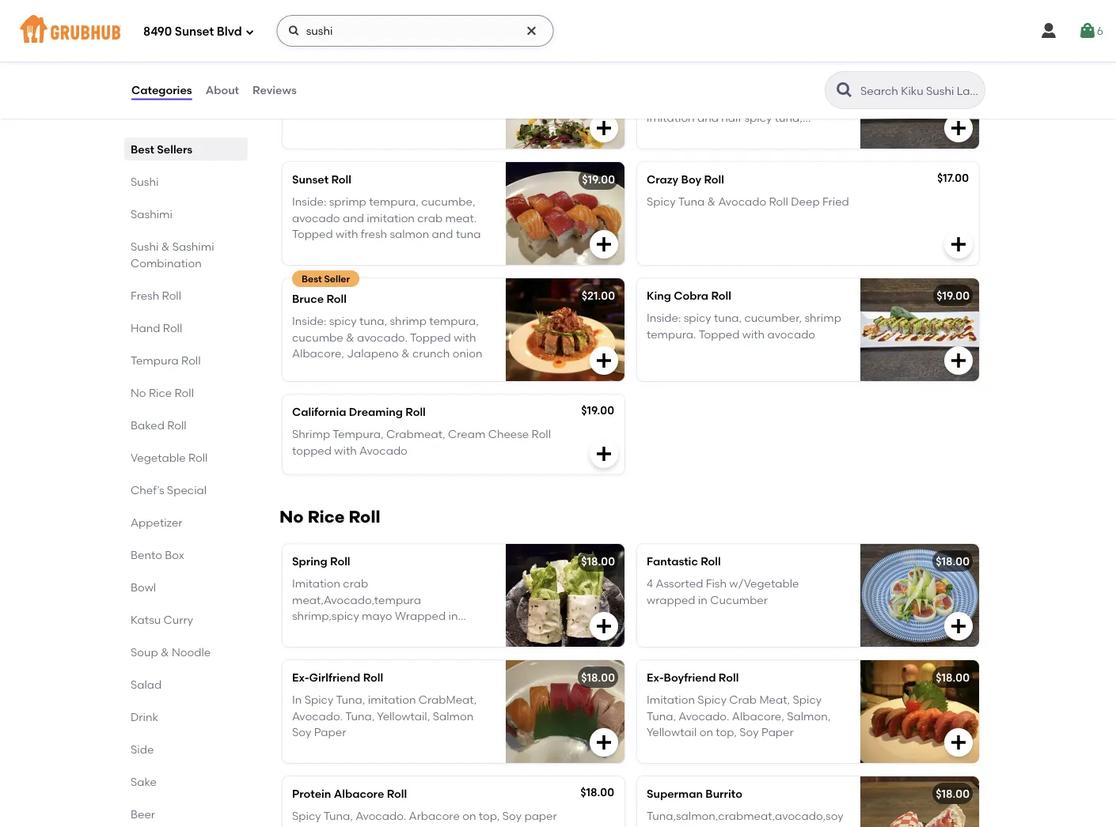 Task type: locate. For each thing, give the bounding box(es) containing it.
1 sushi from the top
[[131, 175, 159, 188]]

roll up the imitation,
[[716, 57, 736, 70]]

2 horizontal spatial crab
[[417, 211, 443, 225]]

0 horizontal spatial and
[[343, 211, 364, 225]]

2 horizontal spatial shrimp
[[805, 312, 841, 325]]

tempura
[[131, 354, 179, 367]]

1 horizontal spatial tuna
[[678, 195, 705, 209]]

with left fresh
[[336, 227, 358, 241]]

rice up the spring roll
[[308, 507, 345, 527]]

1 vertical spatial cucumbe,
[[421, 195, 475, 209]]

roll right hand
[[163, 321, 182, 335]]

with down cucumber,
[[742, 328, 765, 341]]

avocado down crazy boy roll
[[718, 195, 766, 209]]

california dreaming roll
[[292, 406, 426, 419]]

1 paper from the left
[[314, 726, 346, 739]]

best
[[131, 142, 154, 156], [302, 273, 322, 285]]

cheese
[[488, 428, 529, 441]]

0 horizontal spatial assorted
[[656, 578, 703, 591]]

0 horizontal spatial $17.00
[[583, 57, 615, 70]]

& up combination
[[161, 240, 170, 253]]

0 vertical spatial in
[[698, 594, 707, 607]]

sushi up combination
[[131, 240, 159, 253]]

bowl
[[131, 581, 156, 594]]

spicy inside inside: shrimp tempura, cucumbe, avocado, imitation, topped with half imitation and half spicy tuna, topped with assorted fish
[[744, 111, 772, 125]]

cucumbe, inside inside: sprimp tempura, cucumbe, avocado and imitation crab meat. topped with fresh salmon and tuna
[[421, 195, 475, 209]]

1 vertical spatial albacore,
[[732, 710, 784, 723]]

bruce
[[292, 292, 324, 306]]

best up the "bruce"
[[302, 273, 322, 285]]

Search Kiku Sushi Larchmont search field
[[859, 83, 980, 98]]

beer tab
[[131, 807, 241, 823]]

1 horizontal spatial albacore,
[[732, 710, 784, 723]]

0 horizontal spatial cucumbe,
[[421, 195, 475, 209]]

topped inside spicy tuna roll, topped with imitation crab meat
[[374, 79, 414, 92]]

crab up salmon
[[417, 211, 443, 225]]

2 horizontal spatial soy
[[740, 726, 759, 739]]

fantastic roll image
[[860, 544, 979, 647]]

soy right arbacore
[[502, 810, 522, 824]]

with inside inside: spicy tuna, shrimp tempura, cucumbe & avocado. topped with albacore, jalapeno & crunch onion
[[454, 331, 476, 344]]

sprimp
[[329, 195, 366, 209]]

avocado,
[[647, 95, 697, 108]]

imitation down 'boyfriend'
[[647, 694, 695, 707]]

shrimp right cucumber,
[[805, 312, 841, 325]]

tempura,
[[723, 79, 773, 92], [369, 195, 419, 209], [429, 315, 479, 328]]

1 vertical spatial assorted
[[656, 578, 703, 591]]

bruce roll image
[[506, 279, 625, 381]]

1 ex- from the left
[[292, 671, 309, 685]]

1 horizontal spatial paper
[[761, 726, 794, 739]]

paper down girlfriend
[[314, 726, 346, 739]]

spicy down cobra
[[684, 312, 711, 325]]

topped down shrimp
[[292, 444, 332, 458]]

1 horizontal spatial on
[[699, 726, 713, 739]]

1 horizontal spatial spicy
[[684, 312, 711, 325]]

0 horizontal spatial tuna
[[324, 79, 350, 92]]

2 horizontal spatial tuna,
[[775, 111, 803, 125]]

0 horizontal spatial no rice roll
[[131, 386, 194, 400]]

in inside 4 assorted fish w/vegetable wrapped in cucumber
[[698, 594, 707, 607]]

protein albacore roll
[[292, 788, 407, 801]]

2 horizontal spatial avocado.
[[679, 710, 729, 723]]

avocado inside inside: sprimp tempura, cucumbe, avocado and imitation crab meat. topped with fresh salmon and tuna
[[292, 211, 340, 225]]

1 horizontal spatial avocado
[[767, 328, 815, 341]]

on right arbacore
[[462, 810, 476, 824]]

soy down crab
[[740, 726, 759, 739]]

2 horizontal spatial tempura,
[[723, 79, 773, 92]]

no up spring
[[279, 507, 304, 527]]

svg image inside the 6 button
[[1078, 21, 1097, 40]]

assorted down the imitation,
[[714, 127, 762, 141]]

tuna, inside inside: spicy tuna, cucumber, shrimp tempura. topped with avocado
[[714, 312, 742, 325]]

0 horizontal spatial crab
[[292, 95, 317, 108]]

0 vertical spatial avocado
[[292, 211, 340, 225]]

1 vertical spatial avocado
[[767, 328, 815, 341]]

sushi down the best sellers
[[131, 175, 159, 188]]

$18.00 for imitation spicy crab meat, spicy tuna, avocado. albacore, salmon, yellowtail on top, soy paper
[[936, 671, 970, 685]]

rice inside tab
[[149, 386, 172, 400]]

inside: up avocado,
[[647, 79, 681, 92]]

inside: for inside: spicy tuna, shrimp tempura, cucumbe & avocado. topped with albacore, jalapeno & crunch onion
[[292, 315, 326, 328]]

cucumbe, for with
[[775, 79, 829, 92]]

tuna,salmon,crabmeat,avocado,soy
[[647, 810, 843, 824]]

tempura, up the imitation,
[[723, 79, 773, 92]]

soup & noodle
[[131, 646, 211, 659]]

0 vertical spatial half
[[821, 95, 841, 108]]

jalapeno
[[347, 347, 399, 360]]

kiku
[[647, 57, 670, 70]]

katsu curry
[[131, 613, 193, 627]]

0 vertical spatial crab
[[292, 95, 317, 108]]

sushi tab
[[131, 173, 241, 190]]

spicy inside in spicy tuna, imitation crabmeat, avocado. tuna, yellowtail,  salmon soy paper
[[304, 694, 333, 707]]

with left search icon
[[796, 95, 818, 108]]

and inside inside: shrimp tempura, cucumbe, avocado, imitation, topped with half imitation and half spicy tuna, topped with assorted fish
[[697, 111, 719, 125]]

albacore,
[[292, 347, 344, 360], [732, 710, 784, 723]]

imitation inside in spicy tuna, imitation crabmeat, avocado. tuna, yellowtail,  salmon soy paper
[[368, 694, 416, 707]]

spicy up salmon,
[[793, 694, 822, 707]]

ex- up yellowtail
[[647, 671, 664, 685]]

imitation
[[292, 578, 340, 591], [647, 694, 695, 707]]

hand roll tab
[[131, 320, 241, 336]]

spicy for tempura,
[[329, 315, 357, 328]]

inside: up cucumbe
[[292, 315, 326, 328]]

salad
[[131, 678, 162, 692]]

0 horizontal spatial soy
[[292, 726, 311, 739]]

0 vertical spatial and
[[697, 111, 719, 125]]

1 horizontal spatial paper
[[647, 826, 679, 828]]

tuna inside spicy tuna roll, topped with imitation crab meat
[[324, 79, 350, 92]]

svg image
[[1078, 21, 1097, 40], [288, 25, 301, 37], [525, 25, 538, 37], [245, 27, 255, 37], [594, 119, 613, 138], [949, 119, 968, 138], [594, 235, 613, 254], [949, 235, 968, 254], [594, 351, 613, 370], [594, 445, 613, 464], [594, 617, 613, 636], [949, 617, 968, 636], [594, 734, 613, 753], [949, 734, 968, 753]]

1 horizontal spatial shrimp
[[684, 79, 720, 92]]

$18.00 for in spicy tuna, imitation crabmeat, avocado. tuna, yellowtail,  salmon soy paper
[[581, 671, 615, 685]]

0 horizontal spatial ex-
[[292, 671, 309, 685]]

arbacore
[[409, 810, 460, 824]]

0 horizontal spatial half
[[721, 111, 742, 125]]

top, right arbacore
[[479, 810, 500, 824]]

shrimp down kiku special roll
[[684, 79, 720, 92]]

fried
[[822, 195, 849, 209]]

tuna, down king cobra roll
[[714, 312, 742, 325]]

imitation inside spicy tuna roll, topped with imitation crab meat
[[442, 79, 490, 92]]

shrimp tempura, crabmeat, cream cheese roll topped with avocado
[[292, 428, 551, 458]]

about
[[206, 83, 239, 97]]

avocado. inside the imitation spicy crab meat, spicy tuna, avocado. albacore, salmon, yellowtail on top, soy paper
[[679, 710, 729, 723]]

topped right the roll,
[[374, 79, 414, 92]]

spicy down crazy
[[647, 195, 676, 209]]

inside:
[[647, 79, 681, 92], [292, 195, 326, 209], [647, 312, 681, 325], [292, 315, 326, 328]]

0 horizontal spatial no
[[131, 386, 146, 400]]

0 horizontal spatial spicy
[[329, 315, 357, 328]]

superman burrito
[[647, 788, 742, 801]]

0 horizontal spatial albacore,
[[292, 347, 344, 360]]

wrapped
[[395, 610, 446, 623]]

yellowtail,
[[377, 710, 430, 723]]

0 horizontal spatial on
[[462, 810, 476, 824]]

1 horizontal spatial soy
[[502, 810, 522, 824]]

in right wrapped
[[448, 610, 458, 623]]

2 paper from the left
[[761, 726, 794, 739]]

0 horizontal spatial imitation
[[292, 578, 340, 591]]

spicy inside inside: spicy tuna, shrimp tempura, cucumbe & avocado. topped with albacore, jalapeno & crunch onion
[[329, 315, 357, 328]]

search icon image
[[835, 81, 854, 100]]

crabmeat,
[[419, 694, 477, 707]]

1 horizontal spatial topped
[[410, 331, 451, 344]]

0 vertical spatial imitation
[[292, 578, 340, 591]]

0 vertical spatial best
[[131, 142, 154, 156]]

0 horizontal spatial avocado
[[292, 211, 340, 225]]

sashimi up combination
[[172, 240, 214, 253]]

0 horizontal spatial topped
[[292, 227, 333, 241]]

2 horizontal spatial and
[[697, 111, 719, 125]]

0 vertical spatial sunset
[[175, 25, 214, 39]]

0 vertical spatial rice
[[149, 386, 172, 400]]

topped
[[292, 227, 333, 241], [699, 328, 740, 341], [410, 331, 451, 344]]

top, down crab
[[716, 726, 737, 739]]

imitation up yellowtail,
[[368, 694, 416, 707]]

roll right cheese
[[532, 428, 551, 441]]

imitation down the spring roll
[[292, 578, 340, 591]]

1 vertical spatial no rice roll
[[279, 507, 380, 527]]

1 horizontal spatial avocado
[[718, 195, 766, 209]]

with
[[417, 79, 439, 92], [796, 95, 818, 108], [689, 127, 711, 141], [336, 227, 358, 241], [742, 328, 765, 341], [454, 331, 476, 344], [334, 444, 357, 458]]

sushi
[[131, 175, 159, 188], [131, 240, 159, 253]]

special for chef's
[[167, 484, 207, 497]]

yellowtail
[[647, 726, 697, 739]]

in
[[292, 694, 302, 707]]

sashimi
[[131, 207, 173, 221], [172, 240, 214, 253]]

1 vertical spatial sashimi
[[172, 240, 214, 253]]

in
[[698, 594, 707, 607], [448, 610, 458, 623]]

0 horizontal spatial tuna,
[[359, 315, 387, 328]]

tempura, for imitation
[[369, 195, 419, 209]]

salad tab
[[131, 677, 241, 693]]

soy
[[292, 726, 311, 739], [740, 726, 759, 739], [502, 810, 522, 824]]

combination
[[131, 256, 202, 270]]

0 vertical spatial special
[[673, 57, 713, 70]]

1 horizontal spatial cucumbe,
[[775, 79, 829, 92]]

special down vegetable roll tab
[[167, 484, 207, 497]]

inside: for inside: sprimp tempura, cucumbe, avocado and imitation crab meat. topped with fresh salmon and tuna
[[292, 195, 326, 209]]

sunset
[[175, 25, 214, 39], [292, 173, 329, 186]]

1 vertical spatial top,
[[479, 810, 500, 824]]

with down tempura,
[[334, 444, 357, 458]]

0 vertical spatial no
[[131, 386, 146, 400]]

avocado down tempura,
[[359, 444, 407, 458]]

california
[[292, 406, 346, 419]]

paper inside in spicy tuna, imitation crabmeat, avocado. tuna, yellowtail,  salmon soy paper
[[314, 726, 346, 739]]

boyfriend
[[664, 671, 716, 685]]

with inside "shrimp tempura, crabmeat, cream cheese roll topped with avocado"
[[334, 444, 357, 458]]

albacore, inside the imitation spicy crab meat, spicy tuna, avocado. albacore, salmon, yellowtail on top, soy paper
[[732, 710, 784, 723]]

roll up 'sprimp'
[[331, 173, 351, 186]]

1 horizontal spatial avocado.
[[356, 810, 406, 824]]

spicy
[[292, 79, 321, 92], [647, 195, 676, 209], [304, 694, 333, 707], [698, 694, 727, 707], [793, 694, 822, 707], [292, 810, 321, 824]]

imitation up fresh
[[367, 211, 415, 225]]

chef's
[[131, 484, 164, 497]]

$18.00
[[581, 555, 615, 569], [936, 555, 970, 569], [581, 671, 615, 685], [936, 671, 970, 685], [580, 786, 614, 800], [936, 788, 970, 801]]

1 vertical spatial avocado
[[359, 444, 407, 458]]

tuna down "boy"
[[678, 195, 705, 209]]

soy inside the imitation spicy crab meat, spicy tuna, avocado. albacore, salmon, yellowtail on top, soy paper
[[740, 726, 759, 739]]

no rice roll up the spring roll
[[279, 507, 380, 527]]

0 vertical spatial $19.00
[[582, 173, 615, 186]]

2 ex- from the left
[[647, 671, 664, 685]]

1 vertical spatial crab
[[417, 211, 443, 225]]

hand
[[131, 321, 160, 335]]

seller
[[324, 273, 350, 285]]

crazy
[[647, 173, 679, 186]]

topped down cobra
[[699, 328, 740, 341]]

and down the imitation,
[[697, 111, 719, 125]]

0 vertical spatial $17.00
[[583, 57, 615, 70]]

shrimp inside inside: spicy tuna, shrimp tempura, cucumbe & avocado. topped with albacore, jalapeno & crunch onion
[[390, 315, 427, 328]]

sunset roll image
[[506, 162, 625, 265]]

best inside best sellers "tab"
[[131, 142, 154, 156]]

spring
[[292, 555, 327, 569]]

2 vertical spatial tempura,
[[429, 315, 479, 328]]

1 horizontal spatial half
[[821, 95, 841, 108]]

0 vertical spatial on
[[699, 726, 713, 739]]

0 vertical spatial sushi
[[131, 175, 159, 188]]

drink tab
[[131, 709, 241, 726]]

inside: inside inside: spicy tuna, cucumber, shrimp tempura. topped with avocado
[[647, 312, 681, 325]]

bento box tab
[[131, 547, 241, 564]]

special
[[673, 57, 713, 70], [167, 484, 207, 497]]

cucumbe
[[292, 331, 343, 344]]

cucumbe, left search icon
[[775, 79, 829, 92]]

inside: for inside: shrimp tempura, cucumbe, avocado, imitation, topped with half imitation and half spicy tuna, topped with assorted fish
[[647, 79, 681, 92]]

crazy boy roll
[[647, 173, 724, 186]]

crab
[[729, 694, 757, 707]]

tuna
[[324, 79, 350, 92], [678, 195, 705, 209]]

crab inside imitation crab meat,avocado,tempura shrimp,spicy mayo wrapped in lettuce.
[[343, 578, 368, 591]]

ex- up in on the bottom of page
[[292, 671, 309, 685]]

on right yellowtail
[[699, 726, 713, 739]]

spicy up fish at the right of the page
[[744, 111, 772, 125]]

tuna, up fish at the right of the page
[[775, 111, 803, 125]]

avocado.
[[292, 710, 343, 723], [679, 710, 729, 723], [356, 810, 406, 824]]

roll inside 'tab'
[[181, 354, 201, 367]]

svg image inside main navigation navigation
[[1039, 21, 1058, 40]]

0 horizontal spatial shrimp
[[390, 315, 427, 328]]

avocado inside "shrimp tempura, crabmeat, cream cheese roll topped with avocado"
[[359, 444, 407, 458]]

roll down the hand roll tab
[[181, 354, 201, 367]]

salmon
[[433, 710, 473, 723]]

1 vertical spatial in
[[448, 610, 458, 623]]

avocado. down in on the bottom of page
[[292, 710, 343, 723]]

tempura, inside inside: sprimp tempura, cucumbe, avocado and imitation crab meat. topped with fresh salmon and tuna
[[369, 195, 419, 209]]

best sellers tab
[[131, 141, 241, 158]]

1 vertical spatial on
[[462, 810, 476, 824]]

avocado. up yellowtail
[[679, 710, 729, 723]]

albacore, down crab
[[732, 710, 784, 723]]

inside: inside inside: spicy tuna, shrimp tempura, cucumbe & avocado. topped with albacore, jalapeno & crunch onion
[[292, 315, 326, 328]]

imitation inside the imitation spicy crab meat, spicy tuna, avocado. albacore, salmon, yellowtail on top, soy paper
[[647, 694, 695, 707]]

imitation down avocado,
[[647, 111, 695, 125]]

no rice roll
[[131, 386, 194, 400], [279, 507, 380, 527]]

special right the kiku
[[673, 57, 713, 70]]

in inside imitation crab meat,avocado,tempura shrimp,spicy mayo wrapped in lettuce.
[[448, 610, 458, 623]]

1 horizontal spatial no rice roll
[[279, 507, 380, 527]]

spicy right in on the bottom of page
[[304, 694, 333, 707]]

0 horizontal spatial special
[[167, 484, 207, 497]]

ex-boyfriend roll
[[647, 671, 739, 685]]

tuna, inside inside: spicy tuna, shrimp tempura, cucumbe & avocado. topped with albacore, jalapeno & crunch onion
[[359, 315, 387, 328]]

soup & noodle tab
[[131, 644, 241, 661]]

salmon
[[390, 227, 429, 241]]

tuna, up yellowtail
[[647, 710, 676, 723]]

no up baked
[[131, 386, 146, 400]]

paper inside the imitation spicy crab meat, spicy tuna, avocado. albacore, salmon, yellowtail on top, soy paper
[[761, 726, 794, 739]]

&
[[707, 195, 716, 209], [161, 240, 170, 253], [346, 331, 354, 344], [401, 347, 410, 360], [161, 646, 169, 659]]

1 horizontal spatial ex-
[[647, 671, 664, 685]]

1 horizontal spatial tuna,
[[714, 312, 742, 325]]

& down crazy boy roll
[[707, 195, 716, 209]]

tuna, up avocado. at the top left of the page
[[359, 315, 387, 328]]

roll right fresh
[[162, 289, 181, 302]]

cucumbe, inside inside: shrimp tempura, cucumbe, avocado, imitation, topped with half imitation and half spicy tuna, topped with assorted fish
[[775, 79, 829, 92]]

imitation for spring
[[292, 578, 340, 591]]

sashimi up sushi & sashimi combination
[[131, 207, 173, 221]]

vegetable
[[131, 451, 186, 465]]

spicy for shrimp
[[684, 312, 711, 325]]

best left the sellers
[[131, 142, 154, 156]]

noodle
[[172, 646, 211, 659]]

in down fish
[[698, 594, 707, 607]]

main navigation navigation
[[0, 0, 1116, 62]]

cucumbe, for crab
[[421, 195, 475, 209]]

1 vertical spatial $17.00
[[937, 171, 969, 185]]

spicy down o.m.g
[[292, 79, 321, 92]]

1 vertical spatial $19.00
[[937, 289, 970, 303]]

inside: up tempura.
[[647, 312, 681, 325]]

with inside inside: spicy tuna, cucumber, shrimp tempura. topped with avocado
[[742, 328, 765, 341]]

0 horizontal spatial svg image
[[949, 351, 968, 370]]

albacore, down cucumbe
[[292, 347, 344, 360]]

sake tab
[[131, 774, 241, 791]]

0 vertical spatial tempura,
[[723, 79, 773, 92]]

tuna,
[[775, 111, 803, 125], [714, 312, 742, 325], [359, 315, 387, 328]]

soy down in on the bottom of page
[[292, 726, 311, 739]]

0 horizontal spatial paper
[[314, 726, 346, 739]]

o.m.g roll image
[[506, 46, 625, 149]]

shrimp inside inside: shrimp tempura, cucumbe, avocado, imitation, topped with half imitation and half spicy tuna, topped with assorted fish
[[684, 79, 720, 92]]

2 horizontal spatial spicy
[[744, 111, 772, 125]]

with down search for food, convenience, alcohol... search field on the top of page
[[417, 79, 439, 92]]

1 horizontal spatial svg image
[[1039, 21, 1058, 40]]

with inside spicy tuna roll, topped with imitation crab meat
[[417, 79, 439, 92]]

1 horizontal spatial imitation
[[647, 694, 695, 707]]

imitation inside inside: shrimp tempura, cucumbe, avocado, imitation, topped with half imitation and half spicy tuna, topped with assorted fish
[[647, 111, 695, 125]]

inside: inside inside: sprimp tempura, cucumbe, avocado and imitation crab meat. topped with fresh salmon and tuna
[[292, 195, 326, 209]]

1 horizontal spatial special
[[673, 57, 713, 70]]

1 horizontal spatial rice
[[308, 507, 345, 527]]

crab left 'meat' at left top
[[292, 95, 317, 108]]

mayo
[[362, 610, 392, 623]]

cucumber,
[[744, 312, 802, 325]]

tempura, inside inside: shrimp tempura, cucumbe, avocado, imitation, topped with half imitation and half spicy tuna, topped with assorted fish
[[723, 79, 773, 92]]

0 vertical spatial assorted
[[714, 127, 762, 141]]

sushi inside sushi & sashimi combination
[[131, 240, 159, 253]]

tempura, up onion
[[429, 315, 479, 328]]

svg image
[[1039, 21, 1058, 40], [949, 351, 968, 370]]

curry
[[164, 613, 193, 627]]

0 vertical spatial top,
[[716, 726, 737, 739]]

ex-girlfriend roll image
[[506, 661, 625, 764]]

best for best sellers
[[131, 142, 154, 156]]

avocado. down albacore at the left of the page
[[356, 810, 406, 824]]

2 vertical spatial and
[[432, 227, 453, 241]]

vegetable roll tab
[[131, 450, 241, 466]]

0 horizontal spatial best
[[131, 142, 154, 156]]

paper
[[524, 810, 557, 824], [647, 826, 679, 828]]

topped inside "shrimp tempura, crabmeat, cream cheese roll topped with avocado"
[[292, 444, 332, 458]]

topped up crunch
[[410, 331, 451, 344]]

roll up the spring roll
[[349, 507, 380, 527]]

1 vertical spatial paper
[[647, 826, 679, 828]]

and down 'sprimp'
[[343, 211, 364, 225]]

0 horizontal spatial tempura,
[[369, 195, 419, 209]]

0 horizontal spatial avocado.
[[292, 710, 343, 723]]

1 horizontal spatial tempura,
[[429, 315, 479, 328]]

best seller
[[302, 273, 350, 285]]

assorted
[[714, 127, 762, 141], [656, 578, 703, 591]]

imitation inside imitation crab meat,avocado,tempura shrimp,spicy mayo wrapped in lettuce.
[[292, 578, 340, 591]]

sushi for sushi & sashimi combination
[[131, 240, 159, 253]]

soy inside in spicy tuna, imitation crabmeat, avocado. tuna, yellowtail,  salmon soy paper
[[292, 726, 311, 739]]

imitation for ex-
[[647, 694, 695, 707]]

0 horizontal spatial top,
[[479, 810, 500, 824]]

$21.00
[[582, 289, 615, 303]]

spicy inside inside: spicy tuna, cucumber, shrimp tempura. topped with avocado
[[684, 312, 711, 325]]

topped
[[374, 79, 414, 92], [754, 95, 793, 108], [647, 127, 686, 141], [292, 444, 332, 458]]

rice
[[149, 386, 172, 400], [308, 507, 345, 527]]

1 horizontal spatial crab
[[343, 578, 368, 591]]

inside: inside inside: shrimp tempura, cucumbe, avocado, imitation, topped with half imitation and half spicy tuna, topped with assorted fish
[[647, 79, 681, 92]]

roll up fish
[[701, 555, 721, 569]]

roll up baked roll tab
[[175, 386, 194, 400]]

spicy down protein
[[292, 810, 321, 824]]

0 vertical spatial cucumbe,
[[775, 79, 829, 92]]

roll down seller
[[326, 292, 347, 306]]

6 button
[[1078, 17, 1103, 45]]

kiku special roll image
[[860, 46, 979, 149]]

roll right girlfriend
[[363, 671, 383, 685]]

1 vertical spatial best
[[302, 273, 322, 285]]

0 horizontal spatial avocado
[[359, 444, 407, 458]]

$18.00 for 4 assorted fish w/vegetable wrapped in cucumber
[[936, 555, 970, 569]]

1 horizontal spatial best
[[302, 273, 322, 285]]

avocado
[[718, 195, 766, 209], [359, 444, 407, 458]]

special inside tab
[[167, 484, 207, 497]]

0 vertical spatial svg image
[[1039, 21, 1058, 40]]

2 sushi from the top
[[131, 240, 159, 253]]



Task type: vqa. For each thing, say whether or not it's contained in the screenshot.
"Caret left icon" corresponding to Time
no



Task type: describe. For each thing, give the bounding box(es) containing it.
dancing albacore roll image
[[506, 0, 625, 32]]

superman burrito image
[[860, 777, 979, 828]]

baked roll tab
[[131, 417, 241, 434]]

ex-girlfriend roll
[[292, 671, 383, 685]]

with down the imitation,
[[689, 127, 711, 141]]

w/vegetable
[[729, 578, 799, 591]]

side
[[131, 743, 154, 757]]

fantastic
[[647, 555, 698, 569]]

& up jalapeno
[[346, 331, 354, 344]]

protein
[[292, 788, 331, 801]]

ex-boyfriend roll image
[[860, 661, 979, 764]]

king
[[647, 289, 671, 303]]

roll inside "shrimp tempura, crabmeat, cream cheese roll topped with avocado"
[[532, 428, 551, 441]]

tuna, for shrimp
[[714, 312, 742, 325]]

inside: spicy tuna, cucumber, shrimp tempura. topped with avocado
[[647, 312, 841, 341]]

sake
[[131, 776, 157, 789]]

o.m.g roll
[[292, 57, 349, 70]]

avocado inside inside: spicy tuna, cucumber, shrimp tempura. topped with avocado
[[767, 328, 815, 341]]

baked roll
[[131, 419, 187, 432]]

1 horizontal spatial sunset
[[292, 173, 329, 186]]

albacore
[[334, 788, 384, 801]]

reviews button
[[252, 62, 297, 119]]

topped down avocado,
[[647, 127, 686, 141]]

shrimp,spicy
[[292, 610, 359, 623]]

tuna, inside the imitation spicy crab meat, spicy tuna, avocado. albacore, salmon, yellowtail on top, soy paper
[[647, 710, 676, 723]]

shrimp inside inside: spicy tuna, cucumber, shrimp tempura. topped with avocado
[[805, 312, 841, 325]]

bento box
[[131, 549, 184, 562]]

fish
[[706, 578, 727, 591]]

roll up "crabmeat,"
[[405, 406, 426, 419]]

categories
[[131, 83, 192, 97]]

sunset roll
[[292, 173, 351, 186]]

burrito
[[706, 788, 742, 801]]

tuna, inside inside: shrimp tempura, cucumbe, avocado, imitation, topped with half imitation and half spicy tuna, topped with assorted fish
[[775, 111, 803, 125]]

lettuce.
[[292, 626, 332, 639]]

categories button
[[131, 62, 193, 119]]

topped inside inside: sprimp tempura, cucumbe, avocado and imitation crab meat. topped with fresh salmon and tuna
[[292, 227, 333, 241]]

crunch
[[412, 347, 450, 360]]

spicy down the ex-boyfriend roll
[[698, 694, 727, 707]]

salmon,
[[787, 710, 831, 723]]

no rice roll inside no rice roll tab
[[131, 386, 194, 400]]

sushi & sashimi combination
[[131, 240, 214, 270]]

$18.00 for tuna,salmon,crabmeat,avocado,soy paper
[[936, 788, 970, 801]]

1 horizontal spatial no
[[279, 507, 304, 527]]

no rice roll tab
[[131, 385, 241, 401]]

bento
[[131, 549, 162, 562]]

deep
[[791, 195, 820, 209]]

tempura roll
[[131, 354, 201, 367]]

inside: spicy tuna, shrimp tempura, cucumbe & avocado. topped with albacore, jalapeno & crunch onion
[[292, 315, 483, 360]]

appetizer
[[131, 516, 182, 530]]

crab inside inside: sprimp tempura, cucumbe, avocado and imitation crab meat. topped with fresh salmon and tuna
[[417, 211, 443, 225]]

paper inside tuna,salmon,crabmeat,avocado,soy paper
[[647, 826, 679, 828]]

topped inside inside: spicy tuna, cucumber, shrimp tempura. topped with avocado
[[699, 328, 740, 341]]

assorted inside inside: shrimp tempura, cucumbe, avocado, imitation, topped with half imitation and half spicy tuna, topped with assorted fish
[[714, 127, 762, 141]]

sushi & sashimi combination tab
[[131, 238, 241, 271]]

beer
[[131, 808, 155, 822]]

0 horizontal spatial paper
[[524, 810, 557, 824]]

8490 sunset blvd
[[143, 25, 242, 39]]

meat
[[320, 95, 349, 108]]

vegetable roll
[[131, 451, 208, 465]]

spring roll image
[[506, 544, 625, 647]]

4 assorted fish w/vegetable wrapped in cucumber
[[647, 578, 799, 607]]

with inside inside: sprimp tempura, cucumbe, avocado and imitation crab meat. topped with fresh salmon and tuna
[[336, 227, 358, 241]]

sashimi inside 'sashimi' tab
[[131, 207, 173, 221]]

$19.00 for inside: sprimp tempura, cucumbe, avocado and imitation crab meat. topped with fresh salmon and tuna
[[582, 173, 615, 186]]

fresh roll
[[131, 289, 181, 302]]

baked
[[131, 419, 165, 432]]

ex- for girlfriend
[[292, 671, 309, 685]]

katsu curry tab
[[131, 612, 241, 628]]

blvd
[[217, 25, 242, 39]]

inside: for inside: spicy tuna, cucumber, shrimp tempura. topped with avocado
[[647, 312, 681, 325]]

tuna, for tempura,
[[359, 315, 387, 328]]

tuna, down protein albacore roll
[[324, 810, 353, 824]]

6
[[1097, 24, 1103, 37]]

roll right baked
[[167, 419, 187, 432]]

1 vertical spatial svg image
[[949, 351, 968, 370]]

Search for food, convenience, alcohol... search field
[[277, 15, 554, 47]]

tuna for roll,
[[324, 79, 350, 92]]

on inside the imitation spicy crab meat, spicy tuna, avocado. albacore, salmon, yellowtail on top, soy paper
[[699, 726, 713, 739]]

meat.
[[445, 211, 477, 225]]

topped inside inside: spicy tuna, shrimp tempura, cucumbe & avocado. topped with albacore, jalapeno & crunch onion
[[410, 331, 451, 344]]

$19.00 for inside: spicy tuna, cucumber, shrimp tempura. topped with avocado
[[937, 289, 970, 303]]

roll right cobra
[[711, 289, 731, 303]]

imitation spicy crab meat, spicy tuna, avocado. albacore, salmon, yellowtail on top, soy paper
[[647, 694, 831, 739]]

meat,avocado,tempura
[[292, 594, 421, 607]]

girlfriend
[[309, 671, 360, 685]]

& right soup
[[161, 646, 169, 659]]

$18.00 for imitation crab meat,avocado,tempura shrimp,spicy mayo wrapped in lettuce.
[[581, 555, 615, 569]]

chef's special tab
[[131, 482, 241, 499]]

spicy tuna & avocado roll deep fried
[[647, 195, 849, 209]]

inside: sprimp tempura, cucumbe, avocado and imitation crab meat. topped with fresh salmon and tuna
[[292, 195, 481, 241]]

appetizer tab
[[131, 515, 241, 531]]

bowl tab
[[131, 579, 241, 596]]

cream
[[448, 428, 485, 441]]

& left crunch
[[401, 347, 410, 360]]

kiku special roll
[[647, 57, 736, 70]]

crab inside spicy tuna roll, topped with imitation crab meat
[[292, 95, 317, 108]]

& inside sushi & sashimi combination
[[161, 240, 170, 253]]

roll up "spicy tuna, avocado. arbacore on top, soy paper"
[[387, 788, 407, 801]]

top, inside the imitation spicy crab meat, spicy tuna, avocado. albacore, salmon, yellowtail on top, soy paper
[[716, 726, 737, 739]]

sunset inside main navigation navigation
[[175, 25, 214, 39]]

roll right o.m.g
[[328, 57, 349, 70]]

roll left deep
[[769, 195, 788, 209]]

tempura roll tab
[[131, 352, 241, 369]]

avocado.
[[357, 331, 408, 344]]

roll right spring
[[330, 555, 350, 569]]

spicy inside spicy tuna roll, topped with imitation crab meat
[[292, 79, 321, 92]]

soup
[[131, 646, 158, 659]]

roll down baked roll tab
[[188, 451, 208, 465]]

o.m.g
[[292, 57, 326, 70]]

sashimi tab
[[131, 206, 241, 222]]

assorted inside 4 assorted fish w/vegetable wrapped in cucumber
[[656, 578, 703, 591]]

fresh roll tab
[[131, 287, 241, 304]]

shrimp
[[292, 428, 330, 441]]

sellers
[[157, 142, 192, 156]]

1 horizontal spatial $17.00
[[937, 171, 969, 185]]

best for best seller
[[302, 273, 322, 285]]

bruce roll
[[292, 292, 347, 306]]

8490
[[143, 25, 172, 39]]

no inside no rice roll tab
[[131, 386, 146, 400]]

sushi for sushi
[[131, 175, 159, 188]]

1 vertical spatial and
[[343, 211, 364, 225]]

cobra
[[674, 289, 709, 303]]

roll,
[[353, 79, 372, 92]]

tuna, down ex-girlfriend roll
[[336, 694, 365, 707]]

1 vertical spatial half
[[721, 111, 742, 125]]

king cobra roll
[[647, 289, 731, 303]]

imitation inside inside: sprimp tempura, cucumbe, avocado and imitation crab meat. topped with fresh salmon and tuna
[[367, 211, 415, 225]]

roll right "boy"
[[704, 173, 724, 186]]

meat,
[[759, 694, 790, 707]]

hand roll
[[131, 321, 182, 335]]

topped up fish at the right of the page
[[754, 95, 793, 108]]

avocado. inside in spicy tuna, imitation crabmeat, avocado. tuna, yellowtail,  salmon soy paper
[[292, 710, 343, 723]]

tempura,
[[333, 428, 384, 441]]

spicy tuna roll, topped with imitation crab meat
[[292, 79, 490, 108]]

onion
[[453, 347, 483, 360]]

box
[[165, 549, 184, 562]]

$20.00
[[934, 57, 970, 70]]

tuna
[[456, 227, 481, 241]]

wrapped
[[647, 594, 695, 607]]

2 vertical spatial $19.00
[[581, 404, 614, 417]]

katsu
[[131, 613, 161, 627]]

special for kiku
[[673, 57, 713, 70]]

fantastic roll
[[647, 555, 721, 569]]

tuna for &
[[678, 195, 705, 209]]

in spicy tuna, imitation crabmeat, avocado. tuna, yellowtail,  salmon soy paper
[[292, 694, 477, 739]]

boy
[[681, 173, 701, 186]]

king cobra roll image
[[860, 279, 979, 381]]

sashimi inside sushi & sashimi combination
[[172, 240, 214, 253]]

tempura, for topped
[[723, 79, 773, 92]]

cucumber
[[710, 594, 768, 607]]

ex- for boyfriend
[[647, 671, 664, 685]]

4
[[647, 578, 653, 591]]

reviews
[[253, 83, 297, 97]]

tuna,salmon,crabmeat,avocado,soy paper
[[647, 810, 843, 828]]

roll up crab
[[719, 671, 739, 685]]

albacore, inside inside: spicy tuna, shrimp tempura, cucumbe & avocado. topped with albacore, jalapeno & crunch onion
[[292, 347, 344, 360]]

tempura, inside inside: spicy tuna, shrimp tempura, cucumbe & avocado. topped with albacore, jalapeno & crunch onion
[[429, 315, 479, 328]]

side tab
[[131, 742, 241, 758]]

tuna, left yellowtail,
[[345, 710, 375, 723]]



